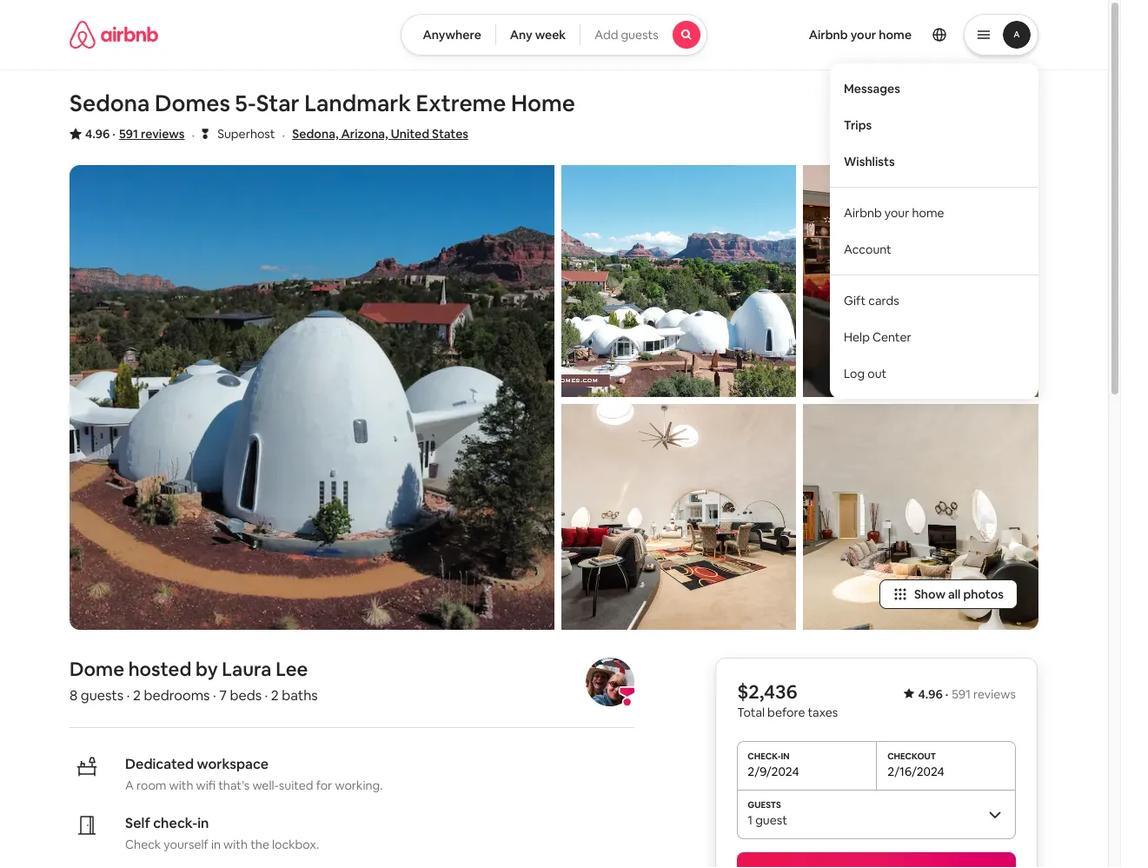Task type: describe. For each thing, give the bounding box(es) containing it.
cards
[[869, 293, 899, 308]]

show all photos
[[914, 587, 1004, 602]]

8
[[70, 687, 78, 705]]

arizona,
[[341, 126, 388, 142]]

any week
[[510, 27, 566, 43]]

the
[[250, 837, 269, 853]]

anywhere
[[423, 27, 481, 43]]

out
[[868, 366, 887, 381]]

trips link
[[830, 107, 1039, 143]]

log
[[844, 366, 865, 381]]

1 guest button
[[737, 790, 1016, 839]]

messages link
[[830, 70, 1039, 107]]

log out
[[844, 366, 887, 381]]

sedona domes 5-star landmark extreme home image 1 image
[[70, 165, 554, 630]]

· sedona, arizona, united states
[[282, 126, 469, 144]]

messages
[[844, 81, 901, 96]]

baths
[[282, 687, 318, 705]]

help
[[844, 329, 870, 345]]

home
[[511, 89, 575, 118]]

0 horizontal spatial 591
[[119, 126, 138, 142]]

save
[[1012, 127, 1039, 143]]

hosted
[[128, 657, 192, 681]]

log out button
[[830, 355, 1039, 392]]

sedona, arizona, united states button
[[292, 123, 469, 144]]

profile element
[[728, 0, 1039, 399]]

0 vertical spatial reviews
[[141, 126, 185, 142]]

󰀃
[[202, 125, 209, 142]]

beds
[[230, 687, 262, 705]]

1 vertical spatial 591
[[952, 687, 971, 702]]

any week button
[[495, 14, 581, 56]]

home for bottom airbnb your home "link"
[[912, 205, 945, 220]]

1 2 from the left
[[133, 687, 141, 705]]

$2,436
[[737, 680, 798, 704]]

laura lee
[[222, 657, 308, 681]]

sedona,
[[292, 126, 339, 142]]

trips
[[844, 117, 872, 133]]

2/9/2024
[[748, 764, 799, 780]]

1 vertical spatial airbnb your home link
[[830, 194, 1039, 231]]

united
[[391, 126, 430, 142]]

gift cards
[[844, 293, 899, 308]]

help center
[[844, 329, 912, 345]]

add guests
[[595, 27, 659, 43]]

add
[[595, 27, 618, 43]]

1
[[748, 813, 753, 828]]

all
[[948, 587, 961, 602]]

a
[[125, 778, 134, 794]]

dedicated workspace a room with wifi that's well-suited for working.
[[125, 755, 383, 794]]

1 vertical spatial airbnb your home
[[844, 205, 945, 220]]

room
[[136, 778, 166, 794]]

2 2 from the left
[[271, 687, 279, 705]]

sedona domes 5-star landmark extreme home image 2 image
[[561, 165, 797, 398]]

dedicated
[[125, 755, 194, 774]]

lockbox.
[[272, 837, 319, 853]]

with inside "self check-in check yourself in with the lockbox."
[[224, 837, 248, 853]]

sedona domes 5-star landmark extreme home image 4 image
[[803, 165, 1039, 398]]

add guests button
[[580, 14, 707, 56]]

extreme
[[416, 89, 506, 118]]

account link
[[830, 231, 1039, 267]]

total
[[737, 705, 765, 721]]

center
[[873, 329, 912, 345]]

your for bottom airbnb your home "link"
[[885, 205, 910, 220]]

show all photos button
[[880, 580, 1018, 609]]

sedona domes 5-star landmark extreme home image 5 image
[[803, 405, 1039, 630]]



Task type: locate. For each thing, give the bounding box(es) containing it.
yourself
[[164, 837, 209, 853]]

1 horizontal spatial reviews
[[974, 687, 1016, 702]]

airbnb your home link down wishlists link
[[830, 194, 1039, 231]]

with inside dedicated workspace a room with wifi that's well-suited for working.
[[169, 778, 193, 794]]

airbnb up "account"
[[844, 205, 882, 220]]

591 reviews button
[[119, 125, 185, 143]]

1 vertical spatial 4.96 · 591 reviews
[[918, 687, 1016, 702]]

home
[[879, 27, 912, 43], [912, 205, 945, 220]]

2 left baths at the left bottom of page
[[271, 687, 279, 705]]

show
[[914, 587, 946, 602]]

0 horizontal spatial 2
[[133, 687, 141, 705]]

guests down dome in the left of the page
[[81, 687, 124, 705]]

self
[[125, 814, 150, 833]]

guest
[[756, 813, 788, 828]]

0 horizontal spatial reviews
[[141, 126, 185, 142]]

1 vertical spatial airbnb
[[844, 205, 882, 220]]

2/16/2024
[[888, 764, 945, 780]]

7
[[219, 687, 227, 705]]

superhost
[[218, 126, 275, 142]]

by
[[196, 657, 218, 681]]

sedona domes 5-star landmark extreme home image 3 image
[[561, 405, 797, 630]]

gift
[[844, 293, 866, 308]]

well-
[[252, 778, 279, 794]]

your up "account"
[[885, 205, 910, 220]]

workspace
[[197, 755, 269, 774]]

your for the top airbnb your home "link"
[[851, 27, 877, 43]]

0 vertical spatial guests
[[621, 27, 659, 43]]

guests
[[621, 27, 659, 43], [81, 687, 124, 705]]

·
[[112, 126, 116, 142], [192, 126, 195, 144], [282, 126, 285, 144], [127, 687, 130, 705], [213, 687, 216, 705], [265, 687, 268, 705], [946, 687, 949, 702]]

before
[[768, 705, 806, 721]]

none search field containing anywhere
[[401, 14, 707, 56]]

0 vertical spatial airbnb your home
[[809, 27, 912, 43]]

save button
[[984, 120, 1046, 150]]

2 down hosted
[[133, 687, 141, 705]]

2
[[133, 687, 141, 705], [271, 687, 279, 705]]

laura lee is a superhost. learn more about laura lee. image
[[586, 658, 635, 707], [586, 658, 635, 707]]

star
[[256, 89, 300, 118]]

with left wifi
[[169, 778, 193, 794]]

reviews
[[141, 126, 185, 142], [974, 687, 1016, 702]]

your up messages
[[851, 27, 877, 43]]

1 vertical spatial guests
[[81, 687, 124, 705]]

dome
[[70, 657, 124, 681]]

$2,436 total before taxes
[[737, 680, 838, 721]]

1 horizontal spatial 4.96 · 591 reviews
[[918, 687, 1016, 702]]

591
[[119, 126, 138, 142], [952, 687, 971, 702]]

home for the top airbnb your home "link"
[[879, 27, 912, 43]]

airbnb your home link
[[799, 17, 922, 53], [830, 194, 1039, 231]]

1 vertical spatial in
[[211, 837, 221, 853]]

in
[[198, 814, 209, 833], [211, 837, 221, 853]]

0 vertical spatial airbnb
[[809, 27, 848, 43]]

domes
[[155, 89, 230, 118]]

account
[[844, 241, 892, 257]]

airbnb your home up "account"
[[844, 205, 945, 220]]

None search field
[[401, 14, 707, 56]]

sedona domes 5-star landmark extreme home
[[70, 89, 575, 118]]

0 vertical spatial your
[[851, 27, 877, 43]]

week
[[535, 27, 566, 43]]

dome hosted by laura lee 8 guests · 2 bedrooms · 7 beds · 2 baths
[[70, 657, 318, 705]]

0 vertical spatial airbnb your home link
[[799, 17, 922, 53]]

self check-in check yourself in with the lockbox.
[[125, 814, 319, 853]]

1 horizontal spatial 591
[[952, 687, 971, 702]]

1 horizontal spatial 2
[[271, 687, 279, 705]]

0 vertical spatial 4.96
[[85, 126, 110, 142]]

0 horizontal spatial guests
[[81, 687, 124, 705]]

4.96 · 591 reviews
[[85, 126, 185, 142], [918, 687, 1016, 702]]

guests inside dome hosted by laura lee 8 guests · 2 bedrooms · 7 beds · 2 baths
[[81, 687, 124, 705]]

0 vertical spatial in
[[198, 814, 209, 833]]

gift cards link
[[830, 282, 1039, 319]]

photos
[[964, 587, 1004, 602]]

1 horizontal spatial in
[[211, 837, 221, 853]]

bedrooms
[[144, 687, 210, 705]]

1 horizontal spatial guests
[[621, 27, 659, 43]]

anywhere button
[[401, 14, 496, 56]]

that's
[[218, 778, 250, 794]]

guests right add
[[621, 27, 659, 43]]

check
[[125, 837, 161, 853]]

4.96
[[85, 126, 110, 142], [918, 687, 943, 702]]

0 horizontal spatial in
[[198, 814, 209, 833]]

home up messages
[[879, 27, 912, 43]]

0 horizontal spatial with
[[169, 778, 193, 794]]

5-
[[235, 89, 256, 118]]

1 vertical spatial reviews
[[974, 687, 1016, 702]]

airbnb up messages
[[809, 27, 848, 43]]

1 horizontal spatial 4.96
[[918, 687, 943, 702]]

in up yourself
[[198, 814, 209, 833]]

1 vertical spatial your
[[885, 205, 910, 220]]

wishlists
[[844, 154, 895, 169]]

taxes
[[808, 705, 838, 721]]

for
[[316, 778, 332, 794]]

with
[[169, 778, 193, 794], [224, 837, 248, 853]]

1 vertical spatial home
[[912, 205, 945, 220]]

0 vertical spatial 591
[[119, 126, 138, 142]]

airbnb
[[809, 27, 848, 43], [844, 205, 882, 220]]

with left the
[[224, 837, 248, 853]]

help center link
[[830, 319, 1039, 355]]

landmark
[[304, 89, 411, 118]]

in right yourself
[[211, 837, 221, 853]]

working.
[[335, 778, 383, 794]]

airbnb your home up messages
[[809, 27, 912, 43]]

airbnb your home link up messages
[[799, 17, 922, 53]]

0 vertical spatial with
[[169, 778, 193, 794]]

guests inside add guests button
[[621, 27, 659, 43]]

check-
[[153, 814, 198, 833]]

1 vertical spatial with
[[224, 837, 248, 853]]

1 guest
[[748, 813, 788, 828]]

4.96 down sedona
[[85, 126, 110, 142]]

any
[[510, 27, 533, 43]]

airbnb your home
[[809, 27, 912, 43], [844, 205, 945, 220]]

sedona
[[70, 89, 150, 118]]

home up account link
[[912, 205, 945, 220]]

0 vertical spatial home
[[879, 27, 912, 43]]

0 horizontal spatial your
[[851, 27, 877, 43]]

suited
[[279, 778, 313, 794]]

1 horizontal spatial your
[[885, 205, 910, 220]]

1 vertical spatial 4.96
[[918, 687, 943, 702]]

states
[[432, 126, 469, 142]]

0 vertical spatial 4.96 · 591 reviews
[[85, 126, 185, 142]]

your
[[851, 27, 877, 43], [885, 205, 910, 220]]

0 horizontal spatial 4.96
[[85, 126, 110, 142]]

4.96 up 2/16/2024
[[918, 687, 943, 702]]

1 horizontal spatial with
[[224, 837, 248, 853]]

0 horizontal spatial 4.96 · 591 reviews
[[85, 126, 185, 142]]

wishlists link
[[830, 143, 1039, 180]]

wifi
[[196, 778, 216, 794]]



Task type: vqa. For each thing, say whether or not it's contained in the screenshot.
·
yes



